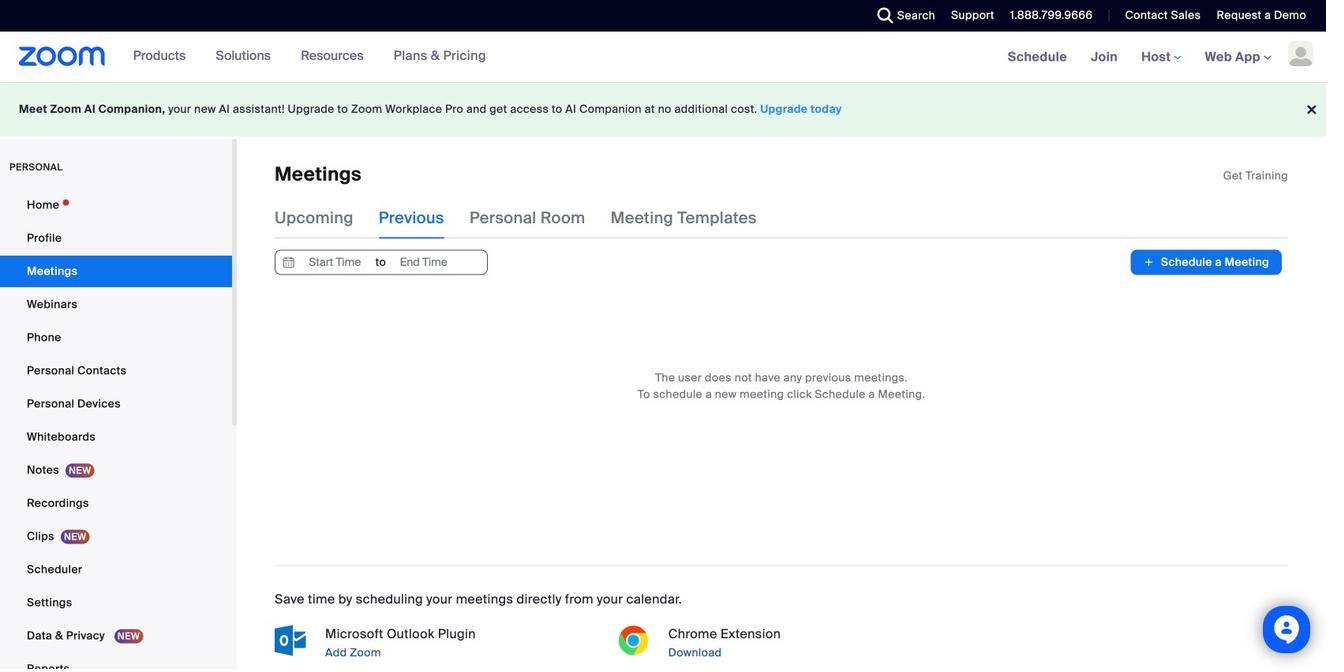 Task type: describe. For each thing, give the bounding box(es) containing it.
add image
[[1144, 255, 1155, 270]]

profile picture image
[[1289, 41, 1314, 66]]

product information navigation
[[121, 32, 498, 82]]

date image
[[280, 251, 298, 274]]

Date Range Picker End field
[[387, 251, 460, 274]]

meetings navigation
[[996, 32, 1327, 83]]

zoom logo image
[[19, 47, 106, 66]]

tabs of meeting tab list
[[275, 198, 782, 239]]



Task type: locate. For each thing, give the bounding box(es) containing it.
Date Range Picker Start field
[[298, 251, 372, 274]]

footer
[[0, 82, 1327, 137]]

banner
[[0, 32, 1327, 83]]

personal menu menu
[[0, 190, 232, 670]]

application
[[1224, 168, 1289, 184]]



Task type: vqa. For each thing, say whether or not it's contained in the screenshot.
add Icon
yes



